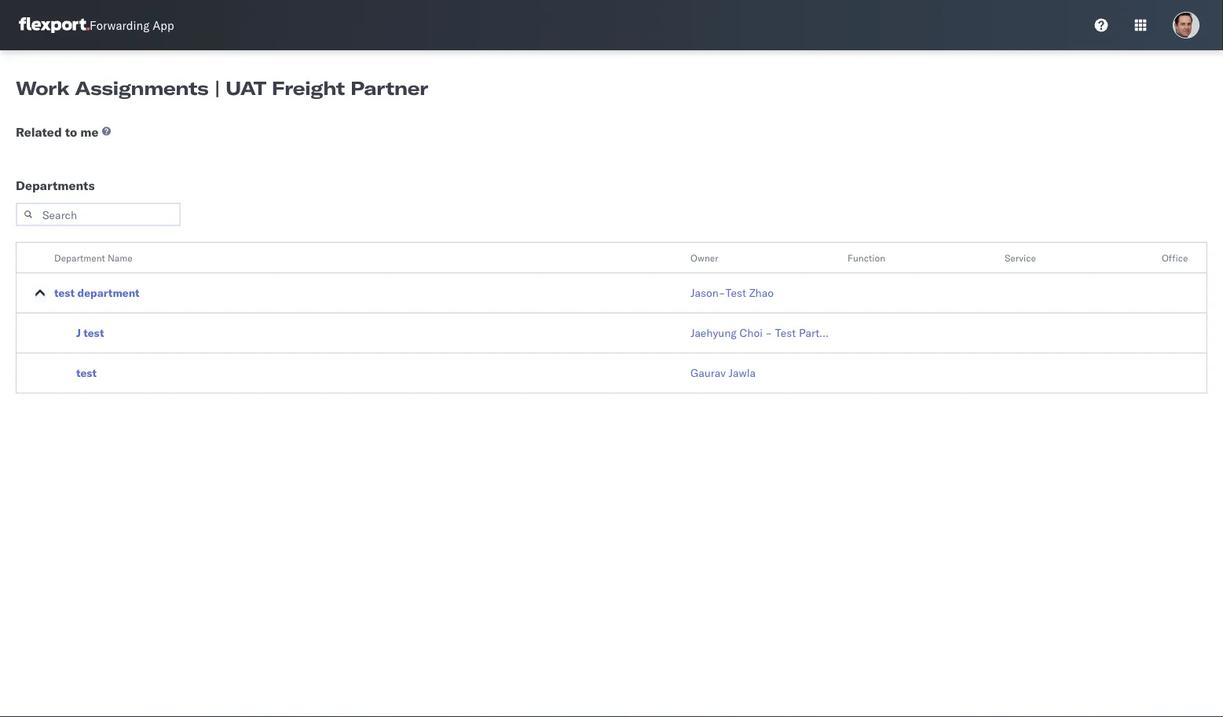 Task type: describe. For each thing, give the bounding box(es) containing it.
related
[[16, 124, 62, 140]]

function
[[848, 252, 885, 264]]

owner
[[690, 252, 718, 264]]

forwarding app link
[[19, 17, 174, 33]]

to
[[65, 124, 77, 140]]

zhao
[[749, 286, 774, 300]]

me
[[80, 124, 99, 140]]

flexport. image
[[19, 17, 90, 33]]

jaehyung
[[690, 326, 737, 340]]

1 horizontal spatial partner
[[799, 326, 836, 340]]

app
[[153, 18, 174, 33]]

jaehyung choi - test partner ops manager link
[[690, 325, 905, 341]]

choi
[[740, 326, 763, 340]]

-
[[766, 326, 772, 340]]

work assignments | uat freight partner
[[16, 76, 428, 100]]

test for test department
[[54, 286, 75, 300]]

jawla
[[729, 366, 756, 380]]

j
[[76, 326, 81, 340]]

|
[[214, 76, 220, 100]]

0 vertical spatial partner
[[350, 76, 428, 100]]

test department link
[[54, 285, 140, 301]]

forwarding
[[90, 18, 149, 33]]

jaehyung choi - test partner ops manager
[[690, 326, 905, 340]]



Task type: locate. For each thing, give the bounding box(es) containing it.
jason-
[[690, 286, 725, 300]]

manager
[[861, 326, 905, 340]]

2 vertical spatial test
[[76, 366, 97, 380]]

ops
[[839, 326, 859, 340]]

jason-test zhao link
[[690, 285, 774, 301]]

gaurav jawla
[[690, 366, 756, 380]]

1 vertical spatial test
[[84, 326, 104, 340]]

0 horizontal spatial partner
[[350, 76, 428, 100]]

jason-test zhao
[[690, 286, 774, 300]]

test for test
[[76, 366, 97, 380]]

test link
[[76, 365, 97, 381]]

test right the j at the left top
[[84, 326, 104, 340]]

department name
[[54, 252, 133, 264]]

1 horizontal spatial test
[[775, 326, 796, 340]]

Search text field
[[16, 203, 181, 226]]

test left zhao
[[725, 286, 746, 300]]

j test link
[[76, 325, 104, 341]]

name
[[108, 252, 133, 264]]

related to me
[[16, 124, 99, 140]]

0 vertical spatial test
[[54, 286, 75, 300]]

test
[[725, 286, 746, 300], [775, 326, 796, 340]]

assignments
[[75, 76, 208, 100]]

office
[[1162, 252, 1188, 264]]

department
[[54, 252, 105, 264]]

gaurav jawla link
[[690, 365, 756, 381]]

test department
[[54, 286, 140, 300]]

service
[[1005, 252, 1036, 264]]

departments
[[16, 178, 95, 193]]

partner
[[350, 76, 428, 100], [799, 326, 836, 340]]

test down j test link
[[76, 366, 97, 380]]

gaurav
[[690, 366, 726, 380]]

test right "-"
[[775, 326, 796, 340]]

test
[[54, 286, 75, 300], [84, 326, 104, 340], [76, 366, 97, 380]]

department
[[77, 286, 140, 300]]

uat
[[226, 76, 266, 100]]

0 horizontal spatial test
[[725, 286, 746, 300]]

j test
[[76, 326, 104, 340]]

forwarding app
[[90, 18, 174, 33]]

0 vertical spatial test
[[725, 286, 746, 300]]

1 vertical spatial test
[[775, 326, 796, 340]]

1 vertical spatial partner
[[799, 326, 836, 340]]

freight
[[272, 76, 345, 100]]

test down "department"
[[54, 286, 75, 300]]

work
[[16, 76, 69, 100]]



Task type: vqa. For each thing, say whether or not it's contained in the screenshot.
1, corresponding to 6:20 AM PDT, Nov 1, 2023
no



